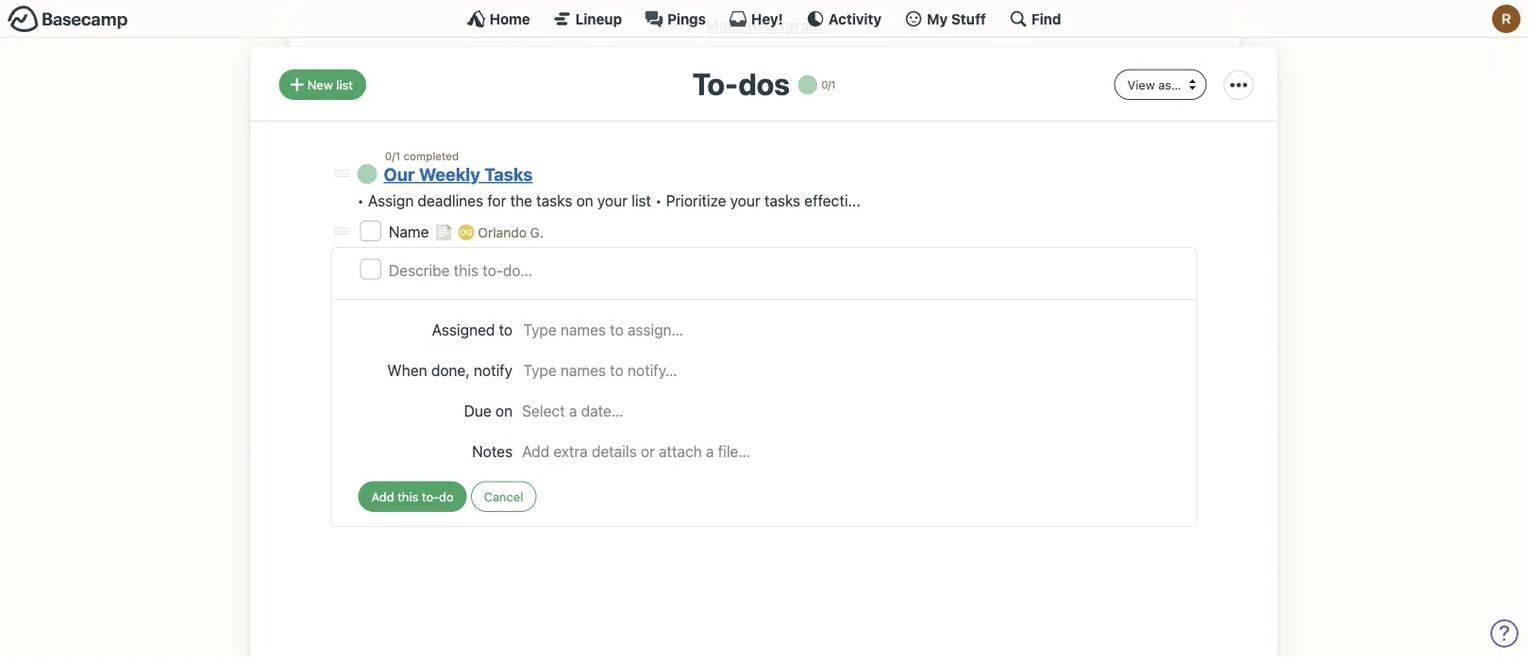 Task type: vqa. For each thing, say whether or not it's contained in the screenshot.
submit
yes



Task type: locate. For each thing, give the bounding box(es) containing it.
assigned to
[[432, 321, 513, 339]]

Assigned to text field
[[522, 318, 1170, 343]]

• assign deadlines for the tasks on your list • prioritize your tasks effecti... link
[[357, 192, 861, 210]]

deadlines
[[418, 192, 483, 210]]

1 horizontal spatial list
[[632, 192, 651, 210]]

cancel
[[484, 490, 523, 505]]

as…
[[1159, 78, 1181, 92]]

1 horizontal spatial •
[[655, 192, 662, 210]]

prioritize
[[666, 192, 726, 210]]

0/1 right dos
[[821, 79, 836, 92]]

make instagram link
[[706, 17, 823, 35]]

0 horizontal spatial your
[[597, 192, 628, 210]]

hey!
[[751, 10, 783, 27]]

1 vertical spatial list
[[632, 192, 651, 210]]

0/1 up our
[[385, 150, 400, 163]]

name link
[[389, 224, 433, 241]]

• left assign
[[357, 192, 364, 210]]

on
[[576, 192, 594, 210], [496, 403, 513, 421]]

your right "prioritize"
[[730, 192, 761, 210]]

on right the
[[576, 192, 594, 210]]

list
[[336, 78, 353, 92], [632, 192, 651, 210]]

tasks right the
[[536, 192, 572, 210]]

list left "prioritize"
[[632, 192, 651, 210]]

1 vertical spatial 0/1
[[385, 150, 400, 163]]

0/1
[[821, 79, 836, 92], [385, 150, 400, 163]]

1 horizontal spatial on
[[576, 192, 594, 210]]

your
[[597, 192, 628, 210], [730, 192, 761, 210]]

tasks
[[536, 192, 572, 210], [765, 192, 801, 210]]

0 vertical spatial 0/1
[[821, 79, 836, 92]]

our
[[384, 165, 415, 186]]

0/1 for 0/1
[[821, 79, 836, 92]]

ruby image
[[1492, 5, 1521, 33]]

1 vertical spatial on
[[496, 403, 513, 421]]

assign
[[368, 192, 414, 210]]

0 horizontal spatial on
[[496, 403, 513, 421]]

list inside new list link
[[336, 78, 353, 92]]

tasks left effecti...
[[765, 192, 801, 210]]

activity link
[[806, 9, 882, 28]]

1 horizontal spatial 0/1
[[821, 79, 836, 92]]

0 horizontal spatial list
[[336, 78, 353, 92]]

• left "prioritize"
[[655, 192, 662, 210]]

list right the new
[[336, 78, 353, 92]]

main element
[[0, 0, 1528, 38]]

2 your from the left
[[730, 192, 761, 210]]

my
[[927, 10, 948, 27]]

1 horizontal spatial your
[[730, 192, 761, 210]]

hey! button
[[729, 9, 783, 28]]

• assign deadlines for the tasks on your list • prioritize your tasks effecti...
[[357, 192, 861, 210]]

assigned
[[432, 321, 495, 339]]

2 • from the left
[[655, 192, 662, 210]]

your left "prioritize"
[[597, 192, 628, 210]]

my stuff button
[[904, 9, 986, 28]]

cancel button
[[471, 482, 537, 513]]

To-do name text field
[[389, 259, 1183, 283]]

0 vertical spatial list
[[336, 78, 353, 92]]

weekly
[[419, 165, 480, 186]]

our weekly tasks
[[384, 165, 533, 186]]

0 horizontal spatial •
[[357, 192, 364, 210]]

new list
[[308, 78, 353, 92]]

0 horizontal spatial tasks
[[536, 192, 572, 210]]

tasks
[[485, 165, 533, 186]]

0 vertical spatial on
[[576, 192, 594, 210]]

due on
[[464, 403, 513, 421]]

on right due on the bottom of the page
[[496, 403, 513, 421]]

completed
[[404, 150, 459, 163]]

my stuff
[[927, 10, 986, 27]]

1 horizontal spatial tasks
[[765, 192, 801, 210]]

home
[[490, 10, 530, 27]]

view as…
[[1128, 78, 1181, 92]]

2 tasks from the left
[[765, 192, 801, 210]]

lineup link
[[553, 9, 622, 28]]

orlando
[[478, 225, 527, 241]]

0 horizontal spatial 0/1
[[385, 150, 400, 163]]

None submit
[[358, 482, 467, 513]]

orlando g.
[[478, 225, 544, 241]]

view
[[1128, 78, 1155, 92]]

pings
[[667, 10, 706, 27]]

notes
[[472, 444, 513, 462]]

•
[[357, 192, 364, 210], [655, 192, 662, 210]]



Task type: describe. For each thing, give the bounding box(es) containing it.
1 your from the left
[[597, 192, 628, 210]]

when done, notify
[[388, 362, 513, 380]]

1 tasks from the left
[[536, 192, 572, 210]]

Notes text field
[[522, 441, 1170, 464]]

lineup
[[576, 10, 622, 27]]

make
[[706, 17, 745, 35]]

new
[[308, 78, 333, 92]]

pings button
[[645, 9, 706, 28]]

stuff
[[951, 10, 986, 27]]

instagram
[[748, 17, 823, 35]]

name
[[389, 224, 433, 241]]

for
[[487, 192, 506, 210]]

the
[[510, 192, 532, 210]]

done,
[[431, 362, 470, 380]]

switch accounts image
[[8, 5, 128, 34]]

notify
[[474, 362, 513, 380]]

effecti...
[[805, 192, 861, 210]]

orlando gary image
[[459, 225, 475, 241]]

g.
[[530, 225, 544, 241]]

make instagram
[[706, 17, 823, 35]]

our weekly tasks link
[[384, 165, 533, 186]]

0/1 completed
[[385, 150, 459, 163]]

activity
[[829, 10, 882, 27]]

orlando g. link
[[478, 225, 544, 241]]

to-dos
[[693, 66, 790, 102]]

to-
[[693, 66, 738, 102]]

new list link
[[279, 70, 366, 100]]

0/1 for 0/1 completed
[[385, 150, 400, 163]]

dos
[[738, 66, 790, 102]]

to
[[499, 321, 513, 339]]

due
[[464, 403, 492, 421]]

when
[[388, 362, 427, 380]]

home link
[[467, 9, 530, 28]]

0/1 completed link
[[385, 150, 459, 163]]

find button
[[1009, 9, 1061, 28]]

find
[[1032, 10, 1061, 27]]

Due on text field
[[522, 401, 1170, 423]]

1 • from the left
[[357, 192, 364, 210]]

view as… button
[[1114, 70, 1207, 100]]

When done, notify text field
[[522, 358, 1170, 384]]



